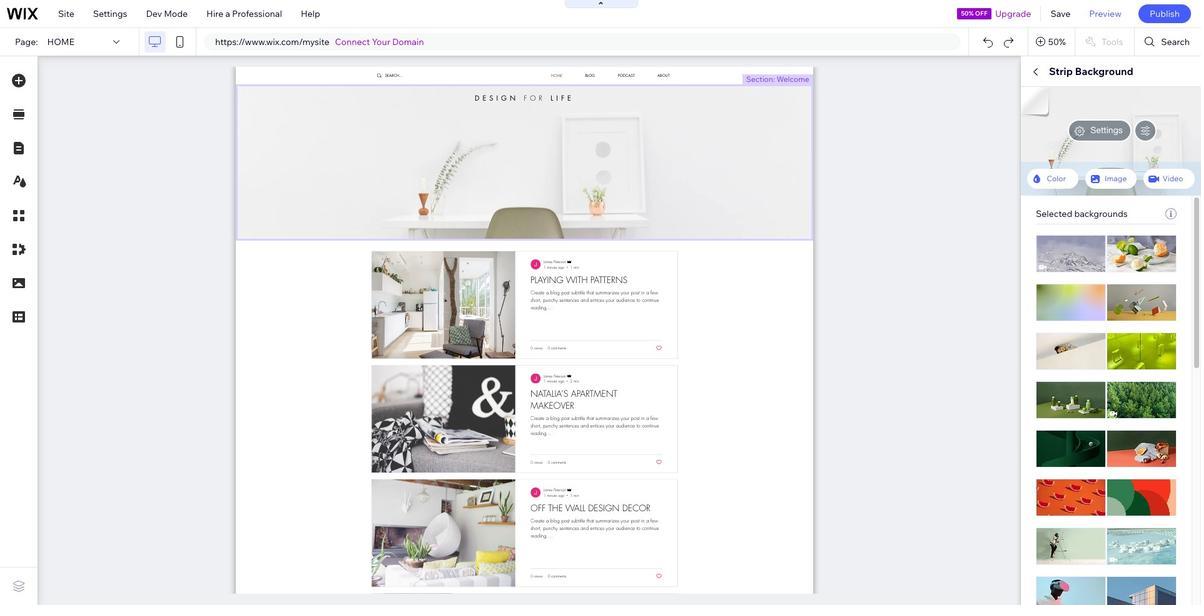 Task type: locate. For each thing, give the bounding box(es) containing it.
0 horizontal spatial 50%
[[962, 9, 974, 18]]

strip background down color
[[1037, 205, 1108, 217]]

1 change button from the top
[[1119, 159, 1163, 174]]

1 vertical spatial change button
[[1119, 236, 1163, 251]]

change button left video
[[1119, 159, 1163, 174]]

0 vertical spatial strip background
[[1050, 65, 1134, 78]]

background down color
[[1058, 205, 1108, 217]]

50% inside button
[[1049, 36, 1067, 48]]

2 change from the top
[[1127, 238, 1155, 248]]

0 vertical spatial settings
[[93, 8, 127, 19]]

strip down color
[[1037, 205, 1057, 217]]

background right section on the top of page
[[1070, 128, 1119, 140]]

help
[[301, 8, 320, 19]]

0 horizontal spatial settings
[[93, 8, 127, 19]]

change
[[1127, 161, 1155, 171], [1127, 238, 1155, 248]]

https://www.wix.com/mysite
[[215, 36, 330, 48]]

change button for strip background
[[1119, 236, 1163, 251]]

2 change button from the top
[[1119, 236, 1163, 251]]

change for strip background
[[1127, 238, 1155, 248]]

0 vertical spatial change
[[1127, 161, 1155, 171]]

strip background
[[1050, 65, 1134, 78], [1037, 205, 1108, 217]]

settings left dev
[[93, 8, 127, 19]]

publish
[[1150, 8, 1181, 19]]

change button
[[1119, 159, 1163, 174], [1119, 236, 1163, 251]]

home
[[47, 36, 74, 48]]

dev mode
[[146, 8, 188, 19]]

1 change from the top
[[1127, 161, 1155, 171]]

0 vertical spatial background
[[1076, 65, 1134, 78]]

settings up the image
[[1091, 125, 1123, 135]]

50%
[[962, 9, 974, 18], [1049, 36, 1067, 48]]

site
[[58, 8, 74, 19]]

mode
[[164, 8, 188, 19]]

selected backgrounds
[[1037, 208, 1128, 220]]

1 vertical spatial change
[[1127, 238, 1155, 248]]

upgrade
[[996, 8, 1032, 19]]

change up the image
[[1127, 161, 1155, 171]]

1 vertical spatial 50%
[[1049, 36, 1067, 48]]

hire
[[207, 8, 224, 19]]

change down backgrounds
[[1127, 238, 1155, 248]]

strip
[[1050, 65, 1073, 78], [1037, 205, 1057, 217]]

1 vertical spatial background
[[1070, 128, 1119, 140]]

0 vertical spatial 50%
[[962, 9, 974, 18]]

1 horizontal spatial 50%
[[1049, 36, 1067, 48]]

change button down backgrounds
[[1119, 236, 1163, 251]]

0 vertical spatial change button
[[1119, 159, 1163, 174]]

settings
[[93, 8, 127, 19], [1091, 125, 1123, 135]]

background
[[1076, 65, 1134, 78], [1070, 128, 1119, 140], [1058, 205, 1108, 217]]

domain
[[393, 36, 424, 48]]

search
[[1162, 36, 1191, 48]]

2 vertical spatial background
[[1058, 205, 1108, 217]]

50% down save button on the top of page
[[1049, 36, 1067, 48]]

strip down 50% button
[[1050, 65, 1073, 78]]

1 vertical spatial settings
[[1091, 125, 1123, 135]]

50% for 50% off
[[962, 9, 974, 18]]

background down tools button
[[1076, 65, 1134, 78]]

title
[[1037, 282, 1055, 294]]

design for
[[1045, 307, 1107, 319]]

selected
[[1037, 208, 1073, 220]]

edit
[[1067, 65, 1087, 78]]

save button
[[1042, 0, 1081, 28]]

strip background down tools button
[[1050, 65, 1134, 78]]

50% left off
[[962, 9, 974, 18]]

hire a professional
[[207, 8, 282, 19]]

image
[[1105, 174, 1128, 183]]

color
[[1048, 174, 1067, 183]]

connect
[[335, 36, 370, 48]]



Task type: vqa. For each thing, say whether or not it's contained in the screenshot.
reach
no



Task type: describe. For each thing, give the bounding box(es) containing it.
backgrounds
[[1075, 208, 1128, 220]]

video
[[1163, 174, 1184, 183]]

50% for 50%
[[1049, 36, 1067, 48]]

50% button
[[1029, 28, 1075, 56]]

tools button
[[1076, 28, 1135, 56]]

save
[[1051, 8, 1071, 19]]

tools
[[1102, 36, 1124, 48]]

dev
[[146, 8, 162, 19]]

off
[[976, 9, 988, 18]]

preview
[[1090, 8, 1122, 19]]

preview button
[[1081, 0, 1132, 28]]

professional
[[232, 8, 282, 19]]

search button
[[1136, 28, 1202, 56]]

life
[[1109, 307, 1129, 319]]

50% off
[[962, 9, 988, 18]]

a
[[226, 8, 230, 19]]

1 vertical spatial strip background
[[1037, 205, 1108, 217]]

design for life
[[1045, 307, 1129, 319]]

your
[[372, 36, 391, 48]]

section: welcome
[[747, 74, 810, 84]]

0 vertical spatial strip
[[1050, 65, 1073, 78]]

section
[[1037, 128, 1068, 140]]

1 horizontal spatial settings
[[1091, 125, 1123, 135]]

background for change button for section background
[[1070, 128, 1119, 140]]

change for section background
[[1127, 161, 1155, 171]]

change button for section background
[[1119, 159, 1163, 174]]

https://www.wix.com/mysite connect your domain
[[215, 36, 424, 48]]

section background
[[1037, 128, 1119, 140]]

background for change button associated with strip background
[[1058, 205, 1108, 217]]

1 vertical spatial strip
[[1037, 205, 1057, 217]]

publish button
[[1139, 4, 1192, 23]]

section:
[[747, 74, 775, 84]]

welcome
[[777, 74, 810, 84]]

quick
[[1037, 65, 1065, 78]]

quick edit
[[1037, 65, 1087, 78]]



